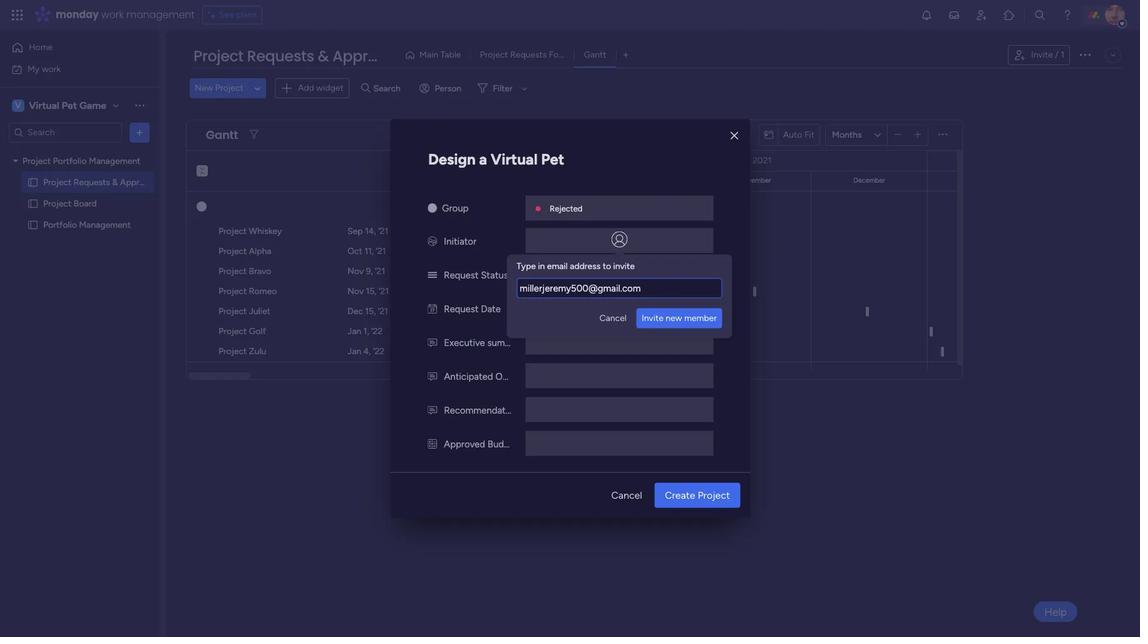 Task type: vqa. For each thing, say whether or not it's contained in the screenshot.
'21 associated with Dec 15, '21
yes



Task type: describe. For each thing, give the bounding box(es) containing it.
board
[[74, 198, 97, 209]]

to
[[603, 261, 611, 272]]

project down project alpha
[[219, 266, 247, 277]]

approved
[[444, 439, 485, 450]]

invite / 1
[[1032, 49, 1065, 60]]

executive summary
[[444, 337, 526, 349]]

table
[[441, 49, 461, 60]]

create project
[[665, 490, 730, 501]]

1 vertical spatial cancel button
[[602, 483, 653, 508]]

work for monday
[[101, 8, 124, 22]]

main
[[420, 49, 438, 60]]

project up project board
[[43, 177, 72, 188]]

initiator
[[444, 236, 477, 247]]

q4
[[738, 155, 751, 166]]

jan 1, '22
[[348, 326, 383, 337]]

nov 15, '21
[[348, 286, 389, 297]]

project inside design a virtual pet dialog
[[698, 490, 730, 501]]

v2 funnel image
[[250, 130, 259, 140]]

create project button
[[655, 483, 740, 508]]

cancel for the topmost cancel button
[[600, 313, 627, 324]]

filter
[[493, 83, 513, 94]]

baseline button
[[694, 125, 754, 145]]

a
[[479, 150, 487, 168]]

executive
[[444, 337, 485, 349]]

arrow down image
[[517, 81, 532, 96]]

0 vertical spatial management
[[89, 156, 140, 166]]

project board
[[43, 198, 97, 209]]

create
[[665, 490, 696, 501]]

home
[[29, 42, 53, 53]]

/
[[1056, 49, 1059, 60]]

request for request status
[[444, 270, 479, 281]]

new project
[[195, 83, 244, 93]]

project up project golf
[[219, 306, 247, 317]]

filter button
[[473, 78, 532, 98]]

see
[[219, 9, 234, 20]]

gantt inside button
[[584, 49, 607, 60]]

v2 long text column image for anticipated outcomes
[[428, 371, 437, 382]]

james peterson image
[[1106, 5, 1126, 25]]

invite
[[614, 261, 635, 272]]

v2 sun image
[[428, 203, 437, 214]]

inbox image
[[948, 9, 961, 21]]

months
[[832, 129, 862, 140]]

1 vertical spatial gantt
[[206, 127, 238, 143]]

invite / 1 button
[[1008, 45, 1070, 65]]

invite new member button
[[637, 308, 722, 329]]

dapulse date column image
[[428, 303, 437, 315]]

work for my
[[42, 64, 61, 74]]

1
[[1061, 49, 1065, 60]]

widget
[[316, 83, 344, 93]]

& inside project requests & approvals field
[[318, 46, 329, 66]]

project alpha
[[219, 246, 271, 257]]

1 vertical spatial &
[[112, 177, 118, 188]]

angle down image
[[255, 84, 261, 93]]

approvals inside field
[[333, 46, 407, 66]]

project requests form button
[[471, 45, 575, 65]]

1 2021 from the left
[[407, 155, 426, 166]]

project up project juliet
[[219, 286, 247, 297]]

bravo
[[249, 266, 271, 277]]

approved budget
[[444, 439, 518, 450]]

budget
[[488, 439, 518, 450]]

person
[[435, 83, 462, 94]]

v2 today image
[[765, 130, 773, 140]]

help
[[1045, 606, 1067, 619]]

project up filter popup button
[[480, 49, 508, 60]]

oct
[[348, 246, 363, 257]]

help button
[[1034, 602, 1078, 623]]

oct 11, '21
[[348, 246, 386, 257]]

my work
[[28, 64, 61, 74]]

'21 for oct 11, '21
[[376, 246, 386, 257]]

group
[[442, 203, 469, 214]]

project up project alpha
[[219, 226, 247, 237]]

jan for jan 1, '22
[[348, 326, 362, 337]]

type
[[517, 261, 536, 272]]

0 vertical spatial portfolio
[[53, 156, 87, 166]]

project up "project zulu"
[[219, 326, 247, 337]]

14,
[[365, 226, 376, 237]]

request status
[[444, 270, 508, 281]]

address
[[570, 261, 601, 272]]

sep 14, '21
[[348, 226, 388, 237]]

auto fit button
[[778, 125, 820, 145]]

anticipated
[[444, 371, 493, 382]]

see plans
[[219, 9, 257, 20]]

0 vertical spatial cancel button
[[595, 308, 632, 329]]

my
[[28, 64, 40, 74]]

main table
[[420, 49, 461, 60]]

add
[[298, 83, 314, 93]]

v2 search image
[[361, 81, 370, 96]]

invite for invite new member
[[642, 313, 664, 324]]

1 vertical spatial approvals
[[120, 177, 159, 188]]

pet inside dialog
[[541, 150, 565, 168]]

december
[[854, 177, 886, 185]]

9,
[[366, 266, 373, 277]]

baseline
[[714, 130, 747, 140]]

dec
[[348, 306, 363, 317]]

public board image for project requests & approvals
[[27, 176, 39, 188]]

requests for project requests & approvals field
[[247, 46, 314, 66]]

workspace image
[[12, 99, 24, 112]]

v2 long text column image
[[428, 405, 437, 416]]

public board image for project board
[[27, 198, 39, 210]]

date
[[481, 303, 501, 315]]

outcomes
[[496, 371, 540, 382]]

search everything image
[[1034, 9, 1047, 21]]

v2 plus image
[[915, 130, 922, 140]]

portfolio management
[[43, 220, 131, 230]]

invite for invite / 1
[[1032, 49, 1053, 60]]

1 vertical spatial project requests & approvals
[[43, 177, 159, 188]]

in
[[538, 261, 545, 272]]

15, for dec
[[365, 306, 376, 317]]

15, for nov
[[366, 286, 377, 297]]

jan for jan 4, '22
[[348, 346, 362, 357]]

golf
[[249, 326, 266, 337]]

member
[[685, 313, 717, 324]]

monday work management
[[56, 8, 195, 22]]

fit
[[805, 130, 815, 140]]

0 horizontal spatial requests
[[74, 177, 110, 188]]

close image
[[731, 131, 739, 140]]

project requests & approvals inside project requests & approvals field
[[194, 46, 407, 66]]

11,
[[365, 246, 374, 257]]

summary
[[488, 337, 526, 349]]

invite members image
[[976, 9, 988, 21]]

1,
[[364, 326, 369, 337]]

auto
[[783, 130, 803, 140]]

workspace selection element
[[12, 98, 108, 113]]

v2 minus image
[[895, 130, 902, 140]]

auto fit
[[783, 130, 815, 140]]

recommendation
[[444, 405, 519, 416]]

caret down image
[[13, 157, 18, 165]]

select product image
[[11, 9, 24, 21]]



Task type: locate. For each thing, give the bounding box(es) containing it.
15, down "9," on the left top of the page
[[366, 286, 377, 297]]

'22 right 4,
[[373, 346, 385, 357]]

approvals left june
[[120, 177, 159, 188]]

2 nov from the top
[[348, 286, 364, 297]]

project golf
[[219, 326, 266, 337]]

new project button
[[190, 78, 249, 98]]

requests up angle down icon
[[247, 46, 314, 66]]

public board image left project board
[[27, 198, 39, 210]]

0 horizontal spatial invite
[[642, 313, 664, 324]]

'22 for jan 1, '22
[[371, 326, 383, 337]]

gantt button
[[575, 45, 616, 65]]

jan
[[348, 326, 362, 337], [348, 346, 362, 357]]

1 horizontal spatial project requests & approvals
[[194, 46, 407, 66]]

cancel left create
[[612, 490, 643, 501]]

project up new project on the left top of page
[[194, 46, 244, 66]]

request
[[444, 270, 479, 281], [444, 303, 479, 315]]

cancel button
[[595, 308, 632, 329], [602, 483, 653, 508]]

requests for project requests form button
[[511, 49, 547, 60]]

management
[[126, 8, 195, 22]]

1 v2 long text column image from the top
[[428, 337, 437, 349]]

1 vertical spatial work
[[42, 64, 61, 74]]

project left board
[[43, 198, 72, 209]]

nov for nov 15, '21
[[348, 286, 364, 297]]

1 horizontal spatial requests
[[247, 46, 314, 66]]

1 vertical spatial invite
[[642, 313, 664, 324]]

'21
[[378, 226, 388, 237], [376, 246, 386, 257], [375, 266, 385, 277], [379, 286, 389, 297], [378, 306, 388, 317]]

requests inside field
[[247, 46, 314, 66]]

request for request date
[[444, 303, 479, 315]]

'21 for dec 15, '21
[[378, 306, 388, 317]]

'21 for sep 14, '21
[[378, 226, 388, 237]]

virtual right a
[[491, 150, 538, 168]]

new
[[666, 313, 682, 324]]

0 vertical spatial nov
[[348, 266, 364, 277]]

list box containing project portfolio management
[[0, 148, 160, 405]]

virtual
[[29, 99, 59, 111], [491, 150, 538, 168]]

requests left form
[[511, 49, 547, 60]]

design a virtual pet
[[428, 150, 565, 168]]

'22 right 1,
[[371, 326, 383, 337]]

gantt left v2 funnel icon
[[206, 127, 238, 143]]

alpha
[[249, 246, 271, 257]]

Search field
[[370, 80, 408, 97]]

4,
[[364, 346, 371, 357]]

2 v2 long text column image from the top
[[428, 371, 437, 382]]

0 vertical spatial '22
[[371, 326, 383, 337]]

'21 right "9," on the left top of the page
[[375, 266, 385, 277]]

work right monday
[[101, 8, 124, 22]]

nov up the dec
[[348, 286, 364, 297]]

invite left '/'
[[1032, 49, 1053, 60]]

1 vertical spatial nov
[[348, 286, 364, 297]]

2 horizontal spatial requests
[[511, 49, 547, 60]]

1 vertical spatial cancel
[[612, 490, 643, 501]]

management down board
[[79, 220, 131, 230]]

cancel button down enter email field
[[595, 308, 632, 329]]

notifications image
[[921, 9, 933, 21]]

add widget
[[298, 83, 344, 93]]

request date
[[444, 303, 501, 315]]

portfolio
[[53, 156, 87, 166], [43, 220, 77, 230]]

1 horizontal spatial 2021
[[753, 155, 772, 166]]

design
[[428, 150, 476, 168]]

2021 right q4
[[753, 155, 772, 166]]

work inside button
[[42, 64, 61, 74]]

0 vertical spatial work
[[101, 8, 124, 22]]

home button
[[8, 38, 135, 58]]

invite new member
[[642, 313, 717, 324]]

0 horizontal spatial gantt
[[206, 127, 238, 143]]

0 vertical spatial jan
[[348, 326, 362, 337]]

nov for nov 9, '21
[[348, 266, 364, 277]]

3 public board image from the top
[[27, 219, 39, 231]]

1 vertical spatial virtual
[[491, 150, 538, 168]]

2 request from the top
[[444, 303, 479, 315]]

pet inside workspace selection element
[[62, 99, 77, 111]]

project up project bravo
[[219, 246, 247, 257]]

pet left game
[[62, 99, 77, 111]]

1 vertical spatial portfolio
[[43, 220, 77, 230]]

0 horizontal spatial work
[[42, 64, 61, 74]]

1 vertical spatial jan
[[348, 346, 362, 357]]

'21 down nov 15, '21
[[378, 306, 388, 317]]

'21 for nov 15, '21
[[379, 286, 389, 297]]

rejected
[[550, 204, 583, 213]]

whiskey
[[249, 226, 282, 237]]

project right new
[[215, 83, 244, 93]]

approvals
[[333, 46, 407, 66], [120, 177, 159, 188]]

0 horizontal spatial &
[[112, 177, 118, 188]]

0 vertical spatial approvals
[[333, 46, 407, 66]]

project down project golf
[[219, 346, 247, 357]]

& down project portfolio management
[[112, 177, 118, 188]]

1 horizontal spatial invite
[[1032, 49, 1053, 60]]

1 horizontal spatial &
[[318, 46, 329, 66]]

design a virtual pet dialog
[[390, 119, 750, 518]]

portfolio down project board
[[43, 220, 77, 230]]

'21 right "11,"
[[376, 246, 386, 257]]

nov left "9," on the left top of the page
[[348, 266, 364, 277]]

jan left 1,
[[348, 326, 362, 337]]

virtual inside workspace selection element
[[29, 99, 59, 111]]

project requests & approvals up board
[[43, 177, 159, 188]]

0 vertical spatial project requests & approvals
[[194, 46, 407, 66]]

request right dapulse date column icon
[[444, 303, 479, 315]]

1 public board image from the top
[[27, 176, 39, 188]]

pet up rejected
[[541, 150, 565, 168]]

invite left new at the right
[[642, 313, 664, 324]]

1 vertical spatial management
[[79, 220, 131, 230]]

0 horizontal spatial project requests & approvals
[[43, 177, 159, 188]]

1 horizontal spatial approvals
[[333, 46, 407, 66]]

0 vertical spatial request
[[444, 270, 479, 281]]

pet
[[62, 99, 77, 111], [541, 150, 565, 168]]

cancel
[[600, 313, 627, 324], [612, 490, 643, 501]]

status
[[481, 270, 508, 281]]

project requests form
[[480, 49, 569, 60]]

project juliet
[[219, 306, 271, 317]]

& up add widget
[[318, 46, 329, 66]]

see plans button
[[202, 6, 263, 24]]

approvals up v2 search 'icon' at the left top
[[333, 46, 407, 66]]

1 horizontal spatial gantt
[[584, 49, 607, 60]]

v
[[15, 100, 21, 111]]

1 request from the top
[[444, 270, 479, 281]]

2 2021 from the left
[[753, 155, 772, 166]]

0 horizontal spatial virtual
[[29, 99, 59, 111]]

public board image left portfolio management at the top
[[27, 219, 39, 231]]

v2 multiple person column image
[[428, 236, 437, 247]]

dapulse numbers column image
[[428, 439, 437, 450]]

anticipated outcomes
[[444, 371, 540, 382]]

1 horizontal spatial pet
[[541, 150, 565, 168]]

list box
[[0, 148, 160, 405]]

requests inside button
[[511, 49, 547, 60]]

1 vertical spatial 15,
[[365, 306, 376, 317]]

my work button
[[8, 59, 135, 79]]

1 vertical spatial request
[[444, 303, 479, 315]]

'21 for nov 9, '21
[[375, 266, 385, 277]]

nov 9, '21
[[348, 266, 385, 277]]

main table button
[[400, 45, 471, 65]]

work right my
[[42, 64, 61, 74]]

cancel for the bottommost cancel button
[[612, 490, 643, 501]]

gantt
[[584, 49, 607, 60], [206, 127, 238, 143]]

project romeo
[[219, 286, 277, 297]]

zulu
[[249, 346, 266, 357]]

0 vertical spatial pet
[[62, 99, 77, 111]]

email
[[547, 261, 568, 272]]

dec 15, '21
[[348, 306, 388, 317]]

nov
[[348, 266, 364, 277], [348, 286, 364, 297]]

0 horizontal spatial pet
[[62, 99, 77, 111]]

jan 4, '22
[[348, 346, 385, 357]]

cancel down enter email field
[[600, 313, 627, 324]]

public board image for portfolio management
[[27, 219, 39, 231]]

public board image down project portfolio management
[[27, 176, 39, 188]]

'21 up dec 15, '21 in the left of the page
[[379, 286, 389, 297]]

0 vertical spatial virtual
[[29, 99, 59, 111]]

work
[[101, 8, 124, 22], [42, 64, 61, 74]]

game
[[79, 99, 106, 111]]

add widget button
[[275, 78, 349, 98]]

invite
[[1032, 49, 1053, 60], [642, 313, 664, 324]]

'22 for jan 4, '22
[[373, 346, 385, 357]]

1 jan from the top
[[348, 326, 362, 337]]

Enter email field
[[517, 278, 722, 298]]

portfolio down search in workspace field
[[53, 156, 87, 166]]

2021 left design at the top left of page
[[407, 155, 426, 166]]

virtual pet game
[[29, 99, 106, 111]]

management
[[89, 156, 140, 166], [79, 220, 131, 230]]

2021
[[407, 155, 426, 166], [753, 155, 772, 166]]

v2 long text column image up v2 long text column icon
[[428, 371, 437, 382]]

cancel button left create
[[602, 483, 653, 508]]

november
[[739, 177, 771, 185]]

1 vertical spatial public board image
[[27, 198, 39, 210]]

project zulu
[[219, 346, 266, 357]]

help image
[[1062, 9, 1074, 21]]

0 vertical spatial invite
[[1032, 49, 1053, 60]]

project right create
[[698, 490, 730, 501]]

0 vertical spatial cancel
[[600, 313, 627, 324]]

add view image
[[624, 50, 629, 60]]

juliet
[[249, 306, 271, 317]]

'21 right 14,
[[378, 226, 388, 237]]

virtual right v
[[29, 99, 59, 111]]

q4 2021
[[738, 155, 772, 166]]

0 vertical spatial &
[[318, 46, 329, 66]]

0 vertical spatial public board image
[[27, 176, 39, 188]]

2 jan from the top
[[348, 346, 362, 357]]

form
[[549, 49, 569, 60]]

v2 long text column image for executive summary
[[428, 337, 437, 349]]

option
[[0, 150, 160, 152]]

request right v2 status icon
[[444, 270, 479, 281]]

2 public board image from the top
[[27, 198, 39, 210]]

project whiskey
[[219, 226, 282, 237]]

requests up board
[[74, 177, 110, 188]]

v2 long text column image left executive on the left bottom of page
[[428, 337, 437, 349]]

&
[[318, 46, 329, 66], [112, 177, 118, 188]]

0 vertical spatial gantt
[[584, 49, 607, 60]]

june
[[173, 177, 188, 185]]

1 horizontal spatial virtual
[[491, 150, 538, 168]]

v2 collapse down image
[[197, 161, 208, 169]]

new
[[195, 83, 213, 93]]

0 horizontal spatial approvals
[[120, 177, 159, 188]]

v2 collapse up image
[[197, 170, 208, 178]]

management up board
[[89, 156, 140, 166]]

1 nov from the top
[[348, 266, 364, 277]]

1 vertical spatial v2 long text column image
[[428, 371, 437, 382]]

invite inside design a virtual pet dialog
[[642, 313, 664, 324]]

0 vertical spatial 15,
[[366, 286, 377, 297]]

more dots image
[[939, 130, 948, 140]]

1 vertical spatial pet
[[541, 150, 565, 168]]

0 vertical spatial v2 long text column image
[[428, 337, 437, 349]]

v2 long text column image
[[428, 337, 437, 349], [428, 371, 437, 382]]

requests
[[247, 46, 314, 66], [511, 49, 547, 60], [74, 177, 110, 188]]

jan left 4,
[[348, 346, 362, 357]]

v2 status image
[[428, 270, 437, 281]]

Search in workspace field
[[26, 125, 105, 140]]

apps image
[[1003, 9, 1016, 21]]

15, right the dec
[[365, 306, 376, 317]]

project portfolio management
[[23, 156, 140, 166]]

project inside button
[[215, 83, 244, 93]]

2 vertical spatial public board image
[[27, 219, 39, 231]]

project inside field
[[194, 46, 244, 66]]

public board image
[[27, 176, 39, 188], [27, 198, 39, 210], [27, 219, 39, 231]]

Project Requests & Approvals field
[[190, 46, 407, 67]]

project right caret down icon
[[23, 156, 51, 166]]

0 horizontal spatial 2021
[[407, 155, 426, 166]]

gantt left add view icon
[[584, 49, 607, 60]]

1 vertical spatial '22
[[373, 346, 385, 357]]

project requests & approvals up add
[[194, 46, 407, 66]]

1 horizontal spatial work
[[101, 8, 124, 22]]

romeo
[[249, 286, 277, 297]]

virtual inside dialog
[[491, 150, 538, 168]]



